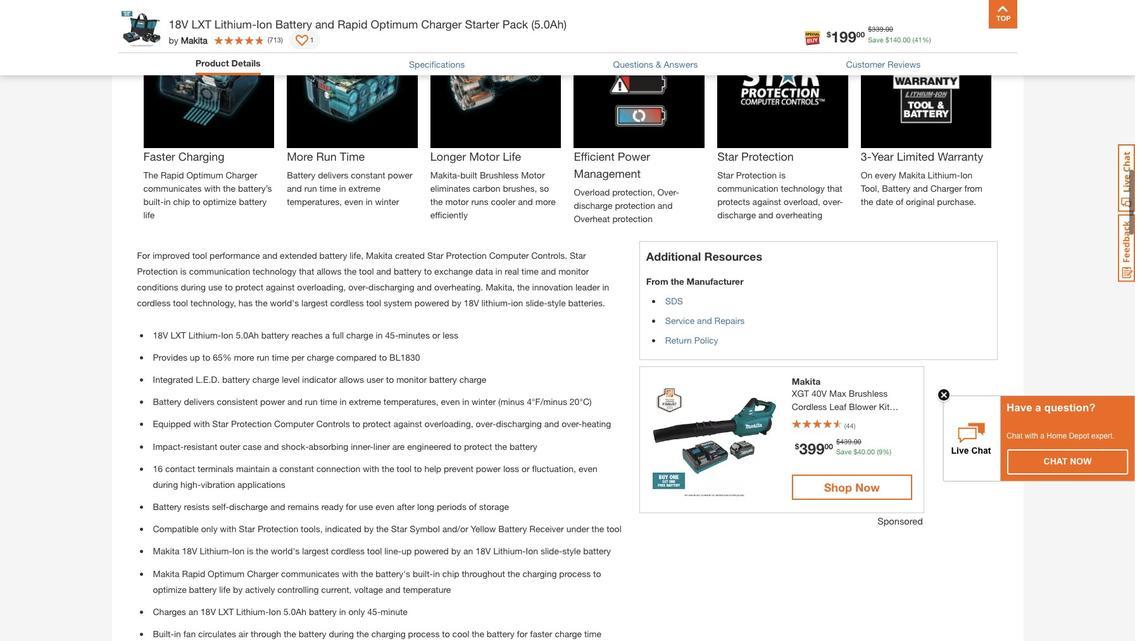 Task type: describe. For each thing, give the bounding box(es) containing it.
( up 439
[[844, 422, 846, 430]]

1 horizontal spatial up
[[401, 546, 412, 557]]

battery inside makita rapid optimum charger communicates with the battery's built-in chip throughout the charging process to optimize battery life by actively controlling current, voltage and temperature
[[189, 584, 217, 595]]

brushes,
[[503, 183, 537, 194]]

purchase.
[[937, 196, 976, 207]]

home
[[1047, 432, 1067, 440]]

with up resistant
[[193, 419, 210, 429]]

service and repairs link
[[665, 315, 745, 326]]

under
[[566, 524, 589, 534]]

even left after
[[376, 501, 394, 512]]

specifications
[[409, 59, 465, 70]]

overloading, inside "for improved tool performance and extended battery life, makita created star protection computer controls. star protection is communication technology that allows the tool and battery to exchange data in real time and monitor conditions during use to protect against overloading, over-discharging and overheating. makita, the innovation leader in cordless tool technology, has the world's largest cordless tool system powered by 18v lithium-ion slide-style batteries."
[[297, 282, 346, 293]]

18v lxt lithium-ion battery and rapid optimum charger starter pack (5.0ah)
[[169, 17, 567, 31]]

battery left life,
[[319, 250, 347, 261]]

run
[[316, 149, 337, 163]]

time inside "for improved tool performance and extended battery life, makita created star protection computer controls. star protection is communication technology that allows the tool and battery to exchange data in real time and monitor conditions during use to protect against overloading, over-discharging and overheating. makita, the innovation leader in cordless tool technology, has the world's largest cordless tool system powered by 18v lithium-ion slide-style batteries."
[[521, 266, 539, 277]]

( left display icon
[[268, 35, 269, 44]]

battery delivers consistent power and run time in extreme temperatures, even in winter (minus 4°f/minus 20°c)
[[153, 396, 592, 407]]

battery up compatible
[[153, 501, 181, 512]]

resources
[[704, 249, 762, 263]]

resists
[[184, 501, 210, 512]]

in inside faster charging the rapid optimum charger communicates with the battery's built-in chip to optimize battery life
[[164, 196, 171, 207]]

40
[[857, 448, 865, 456]]

1 horizontal spatial only
[[348, 606, 365, 617]]

slide- inside "for improved tool performance and extended battery life, makita created star protection computer controls. star protection is communication technology that allows the tool and battery to exchange data in real time and monitor conditions during use to protect against overloading, over-discharging and overheating. makita, the innovation leader in cordless tool technology, has the world's largest cordless tool system powered by 18v lithium-ion slide-style batteries."
[[525, 298, 547, 309]]

in inside makita rapid optimum charger communicates with the battery's built-in chip throughout the charging process to optimize battery life by actively controlling current, voltage and temperature
[[433, 568, 440, 579]]

even inside more run time battery delivers constant power and run time in extreme temperatures, even in winter
[[344, 196, 363, 207]]

0 horizontal spatial charging
[[371, 629, 406, 640]]

tool right improved
[[192, 250, 207, 261]]

brushless inside longer motor life makita-built brushless motor eliminates carbon brushes, so the motor runs cooler and more efficiently
[[480, 170, 519, 180]]

warranty
[[938, 149, 983, 163]]

0 horizontal spatial 5.0ah
[[236, 330, 259, 340]]

the right through
[[284, 629, 296, 640]]

or inside 16 contact terminals maintain a constant connection with the tool to help prevent power loss or fluctuation, even during high-vibration applications
[[522, 463, 530, 474]]

circulates
[[198, 629, 236, 640]]

. down 44
[[852, 437, 854, 446]]

impact-
[[153, 441, 184, 452]]

1 horizontal spatial an
[[463, 546, 473, 557]]

1 vertical spatial process
[[408, 629, 440, 640]]

is inside "for improved tool performance and extended battery life, makita created star protection computer controls. star protection is communication technology that allows the tool and battery to exchange data in real time and monitor conditions during use to protect against overloading, over-discharging and overheating. makita, the innovation leader in cordless tool technology, has the world's largest cordless tool system powered by 18v lithium-ion slide-style batteries."
[[180, 266, 187, 277]]

the up makita 18v lithium-ion is the world's largest cordless tool line-up powered by an 18v lithium-ion slide-style battery
[[376, 524, 389, 534]]

pack
[[503, 17, 528, 31]]

with inside 16 contact terminals maintain a constant connection with the tool to help prevent power loss or fluctuation, even during high-vibration applications
[[363, 463, 379, 474]]

battery up 'consistent'
[[222, 374, 250, 385]]

time right faster
[[584, 629, 601, 640]]

0 vertical spatial or
[[432, 330, 440, 340]]

439
[[840, 437, 852, 446]]

lithium- up throughout
[[493, 546, 526, 557]]

remains
[[288, 501, 319, 512]]

0 horizontal spatial more
[[234, 352, 254, 363]]

optimum inside makita rapid optimum charger communicates with the battery's built-in chip throughout the charging process to optimize battery life by actively controlling current, voltage and temperature
[[208, 568, 245, 579]]

battery down less
[[429, 374, 457, 385]]

1 horizontal spatial motor
[[521, 170, 545, 180]]

real
[[505, 266, 519, 277]]

00 up 40
[[854, 437, 861, 446]]

communicates inside faster charging the rapid optimum charger communicates with the battery's built-in chip to optimize battery life
[[143, 183, 202, 194]]

over- inside "for improved tool performance and extended battery life, makita created star protection computer controls. star protection is communication technology that allows the tool and battery to exchange data in real time and monitor conditions during use to protect against overloading, over-discharging and overheating. makita, the innovation leader in cordless tool technology, has the world's largest cordless tool system powered by 18v lithium-ion slide-style batteries."
[[348, 282, 368, 293]]

fluctuation,
[[532, 463, 576, 474]]

communicates inside makita rapid optimum charger communicates with the battery's built-in chip throughout the charging process to optimize battery life by actively controlling current, voltage and temperature
[[281, 568, 339, 579]]

16 contact terminals maintain a constant connection with the tool to help prevent power loss or fluctuation, even during high-vibration applications
[[153, 463, 597, 490]]

battery inside faster charging the rapid optimum charger communicates with the battery's built-in chip to optimize battery life
[[239, 196, 267, 207]]

monitor inside "for improved tool performance and extended battery life, makita created star protection computer controls. star protection is communication technology that allows the tool and battery to exchange data in real time and monitor conditions during use to protect against overloading, over-discharging and overheating. makita, the innovation leader in cordless tool technology, has the world's largest cordless tool system powered by 18v lithium-ion slide-style batteries."
[[558, 266, 589, 277]]

tool left line- at left bottom
[[367, 546, 382, 557]]

1 horizontal spatial 5.0ah
[[283, 606, 306, 617]]

efficiently
[[430, 209, 468, 220]]

technology inside star protection star protection is communication technology that protects against overload, over- discharge and overheating
[[781, 183, 825, 194]]

. left 9
[[865, 448, 867, 456]]

integrated
[[153, 374, 193, 385]]

overload
[[574, 187, 610, 197]]

compared
[[336, 352, 377, 363]]

battery down created
[[394, 266, 422, 277]]

optimize inside faster charging the rapid optimum charger communicates with the battery's built-in chip to optimize battery life
[[203, 196, 236, 207]]

the up ion
[[517, 282, 530, 293]]

longer
[[430, 149, 466, 163]]

0 vertical spatial 45-
[[385, 330, 398, 340]]

0 horizontal spatial up
[[190, 352, 200, 363]]

controlling
[[277, 584, 319, 595]]

the up the actively
[[256, 546, 268, 557]]

1 horizontal spatial temperatures,
[[383, 396, 439, 407]]

2 horizontal spatial protect
[[464, 441, 492, 452]]

1 vertical spatial extreme
[[349, 396, 381, 407]]

charger inside makita rapid optimum charger communicates with the battery's built-in chip throughout the charging process to optimize battery life by actively controlling current, voltage and temperature
[[247, 568, 279, 579]]

chat now link
[[1008, 450, 1127, 474]]

the up loss
[[495, 441, 507, 452]]

battery inside 3-year limited warranty on every makita lithium-ion tool, battery and charger from the date of original purchase.
[[882, 183, 911, 194]]

1 vertical spatial delivers
[[184, 396, 214, 407]]

durable, dependable, advanced image
[[717, 17, 848, 148]]

the down voltage
[[356, 629, 369, 640]]

overheat
[[574, 213, 610, 224]]

00 left 439
[[825, 442, 833, 452]]

tool down conditions
[[173, 298, 188, 309]]

16
[[153, 463, 163, 474]]

%) inside $ 339 . 00 save $ 140 . 00 ( 41 %)
[[922, 35, 931, 43]]

built- inside makita rapid optimum charger communicates with the battery's built-in chip throughout the charging process to optimize battery life by actively controlling current, voltage and temperature
[[413, 568, 433, 579]]

time up 'controls' in the left bottom of the page
[[320, 396, 337, 407]]

00 left 41
[[903, 35, 911, 43]]

extreme inside more run time battery delivers constant power and run time in extreme temperatures, even in winter
[[348, 183, 380, 194]]

( 44 )
[[844, 422, 855, 430]]

storage
[[479, 501, 509, 512]]

temperature
[[403, 584, 451, 595]]

battery up provides up to 65% more run time per charge compared to bl1830
[[261, 330, 289, 340]]

battery resists self-discharge and remains ready for use even after long periods of storage
[[153, 501, 509, 512]]

1 horizontal spatial winter
[[472, 396, 496, 407]]

the right under at the bottom of page
[[592, 524, 604, 534]]

battery right 'cool'
[[487, 629, 514, 640]]

expert.
[[1091, 432, 1115, 440]]

the right throughout
[[508, 568, 520, 579]]

air
[[239, 629, 248, 640]]

charging inside makita rapid optimum charger communicates with the battery's built-in chip throughout the charging process to optimize battery life by actively controlling current, voltage and temperature
[[523, 568, 557, 579]]

( inside $ 339 . 00 save $ 140 . 00 ( 41 %)
[[913, 35, 914, 43]]

shop
[[824, 480, 852, 494]]

limited
[[897, 149, 934, 163]]

41
[[914, 35, 922, 43]]

tool,
[[861, 183, 879, 194]]

more run time battery delivers constant power and run time in extreme temperatures, even in winter
[[287, 149, 413, 207]]

liner
[[373, 441, 390, 452]]

now
[[1070, 456, 1092, 466]]

even up engineered
[[441, 396, 460, 407]]

high-
[[180, 479, 201, 490]]

a right have on the bottom
[[1035, 402, 1041, 414]]

battery up loss
[[510, 441, 537, 452]]

2 vertical spatial lxt
[[218, 606, 234, 617]]

manufacturer
[[687, 276, 744, 287]]

18v up the by makita
[[169, 17, 188, 31]]

to inside faster charging the rapid optimum charger communicates with the battery's built-in chip to optimize battery life
[[192, 196, 200, 207]]

against inside "for improved tool performance and extended battery life, makita created star protection computer controls. star protection is communication technology that allows the tool and battery to exchange data in real time and monitor conditions during use to protect against overloading, over-discharging and overheating. makita, the innovation leader in cordless tool technology, has the world's largest cordless tool system powered by 18v lithium-ion slide-style batteries."
[[266, 282, 295, 293]]

1 vertical spatial an
[[188, 606, 198, 617]]

optimum inside faster charging the rapid optimum charger communicates with the battery's built-in chip to optimize battery life
[[186, 170, 223, 180]]

the up sds link
[[671, 276, 684, 287]]

40v
[[811, 388, 827, 399]]

product image image
[[121, 6, 162, 47]]

ion inside 3-year limited warranty on every makita lithium-ion tool, battery and charger from the date of original purchase.
[[960, 170, 973, 180]]

1 horizontal spatial protect
[[363, 419, 391, 429]]

receiver
[[529, 524, 564, 534]]

with inside faster charging the rapid optimum charger communicates with the battery's built-in chip to optimize battery life
[[204, 183, 221, 194]]

1 vertical spatial discharging
[[496, 419, 542, 429]]

overheating.
[[434, 282, 483, 293]]

tool right under at the bottom of page
[[607, 524, 621, 534]]

makita up product
[[181, 34, 207, 45]]

0 horizontal spatial only
[[201, 524, 218, 534]]

battery down under at the bottom of page
[[583, 546, 611, 557]]

discharging inside "for improved tool performance and extended battery life, makita created star protection computer controls. star protection is communication technology that allows the tool and battery to exchange data in real time and monitor conditions during use to protect against overloading, over-discharging and overheating. makita, the innovation leader in cordless tool technology, has the world's largest cordless tool system powered by 18v lithium-ion slide-style batteries."
[[368, 282, 414, 293]]

communication inside star protection star protection is communication technology that protects against overload, over- discharge and overheating
[[717, 183, 778, 194]]

of inside 3-year limited warranty on every makita lithium-ion tool, battery and charger from the date of original purchase.
[[896, 196, 903, 207]]

1 vertical spatial for
[[517, 629, 528, 640]]

case
[[243, 441, 262, 452]]

&
[[656, 59, 661, 70]]

1 horizontal spatial overloading,
[[425, 419, 473, 429]]

management
[[574, 166, 641, 180]]

protect inside "for improved tool performance and extended battery life, makita created star protection computer controls. star protection is communication technology that allows the tool and battery to exchange data in real time and monitor conditions during use to protect against overloading, over-discharging and overheating. makita, the innovation leader in cordless tool technology, has the world's largest cordless tool system powered by 18v lithium-ion slide-style batteries."
[[235, 282, 263, 293]]

for
[[137, 250, 150, 261]]

cordless down conditions
[[137, 298, 171, 309]]

00 left 9
[[867, 448, 875, 456]]

1 vertical spatial style
[[562, 546, 581, 557]]

use inside "for improved tool performance and extended battery life, makita created star protection computer controls. star protection is communication technology that allows the tool and battery to exchange data in real time and monitor conditions during use to protect against overloading, over-discharging and overheating. makita, the innovation leader in cordless tool technology, has the world's largest cordless tool system powered by 18v lithium-ion slide-style batteries."
[[208, 282, 222, 293]]

0 vertical spatial optimum
[[371, 17, 418, 31]]

style inside "for improved tool performance and extended battery life, makita created star protection computer controls. star protection is communication technology that allows the tool and battery to exchange data in real time and monitor conditions during use to protect against overloading, over-discharging and overheating. makita, the innovation leader in cordless tool technology, has the world's largest cordless tool system powered by 18v lithium-ion slide-style batteries."
[[547, 298, 566, 309]]

that inside "for improved tool performance and extended battery life, makita created star protection computer controls. star protection is communication technology that allows the tool and battery to exchange data in real time and monitor conditions during use to protect against overloading, over-discharging and overheating. makita, the innovation leader in cordless tool technology, has the world's largest cordless tool system powered by 18v lithium-ion slide-style batteries."
[[299, 266, 314, 277]]

outer
[[220, 441, 240, 452]]

lxt for 18v lxt lithium-ion 5.0ah battery reaches a full charge in 45-minutes or less
[[171, 330, 186, 340]]

18v inside "for improved tool performance and extended battery life, makita created star protection computer controls. star protection is communication technology that allows the tool and battery to exchange data in real time and monitor conditions during use to protect against overloading, over-discharging and overheating. makita, the innovation leader in cordless tool technology, has the world's largest cordless tool system powered by 18v lithium-ion slide-style batteries."
[[464, 298, 479, 309]]

0 vertical spatial for
[[346, 501, 356, 512]]

return policy link
[[665, 335, 718, 346]]

power inside 16 contact terminals maintain a constant connection with the tool to help prevent power loss or fluctuation, even during high-vibration applications
[[476, 463, 501, 474]]

star, protection, computer, controls, overload, overdischarge, overheat, rapid charge image
[[143, 17, 274, 148]]

1 vertical spatial computer
[[274, 419, 314, 429]]

lxt for 18v lxt lithium-ion battery and rapid optimum charger starter pack (5.0ah)
[[191, 17, 211, 31]]

lithium- for 5.0ah
[[188, 330, 221, 340]]

actively
[[245, 584, 275, 595]]

from the manufacturer
[[646, 276, 744, 287]]

1
[[310, 35, 314, 44]]

over-
[[657, 187, 679, 197]]

life,
[[350, 250, 363, 261]]

questions & answers
[[613, 59, 698, 70]]

chat now
[[1044, 456, 1092, 466]]

0 horizontal spatial motor
[[469, 149, 500, 163]]

tool down life,
[[359, 266, 374, 277]]

long
[[417, 501, 434, 512]]

00 right 339
[[885, 25, 893, 33]]

and inside makita rapid optimum charger communicates with the battery's built-in chip throughout the charging process to optimize battery life by actively controlling current, voltage and temperature
[[385, 584, 400, 595]]

battery up display icon
[[275, 17, 312, 31]]

2 horizontal spatial during
[[329, 629, 354, 640]]

periods
[[437, 501, 466, 512]]

per
[[291, 352, 304, 363]]

sds link
[[665, 296, 683, 306]]

140
[[889, 35, 901, 43]]

current,
[[321, 584, 352, 595]]

cordless up full at left bottom
[[330, 298, 364, 309]]

allows inside "for improved tool performance and extended battery life, makita created star protection computer controls. star protection is communication technology that allows the tool and battery to exchange data in real time and monitor conditions during use to protect against overloading, over-discharging and overheating. makita, the innovation leader in cordless tool technology, has the world's largest cordless tool system powered by 18v lithium-ion slide-style batteries."
[[317, 266, 342, 277]]

authorized, service, center, repair, replace, warranty, 3 year image
[[861, 17, 992, 148]]

depot
[[1069, 432, 1089, 440]]

$ 199 00
[[827, 28, 865, 45]]

makita inside "for improved tool performance and extended battery life, makita created star protection computer controls. star protection is communication technology that allows the tool and battery to exchange data in real time and monitor conditions during use to protect against overloading, over-discharging and overheating. makita, the innovation leader in cordless tool technology, has the world's largest cordless tool system powered by 18v lithium-ion slide-style batteries."
[[366, 250, 392, 261]]

%) inside $ 399 00 $ 439 . 00 save $ 40 . 00 ( 9 %)
[[883, 448, 891, 456]]

by down "and/or"
[[451, 546, 461, 557]]

full
[[332, 330, 344, 340]]

0 vertical spatial rapid
[[338, 17, 368, 31]]

a left full at left bottom
[[325, 330, 330, 340]]

a left home
[[1040, 432, 1045, 440]]

built
[[460, 170, 477, 180]]

protection,
[[612, 187, 655, 197]]

policy
[[694, 335, 718, 346]]

provides
[[153, 352, 187, 363]]

charges an 18v lxt lithium-ion 5.0ah battery in only 45-minute
[[153, 606, 408, 617]]

by right product image
[[169, 34, 178, 45]]

by right indicated
[[364, 524, 374, 534]]

through
[[251, 629, 281, 640]]

powered inside "for improved tool performance and extended battery life, makita created star protection computer controls. star protection is communication technology that allows the tool and battery to exchange data in real time and monitor conditions during use to protect against overloading, over-discharging and overheating. makita, the innovation leader in cordless tool technology, has the world's largest cordless tool system powered by 18v lithium-ion slide-style batteries."
[[415, 298, 449, 309]]

lithium- down the actively
[[236, 606, 269, 617]]

the up voltage
[[361, 568, 373, 579]]

1 horizontal spatial use
[[359, 501, 373, 512]]

less
[[443, 330, 458, 340]]

tool left system
[[366, 298, 381, 309]]

run for and
[[305, 396, 318, 407]]

by inside makita rapid optimum charger communicates with the battery's built-in chip throughout the charging process to optimize battery life by actively controlling current, voltage and temperature
[[233, 584, 243, 595]]

a inside 16 contact terminals maintain a constant connection with the tool to help prevent power loss or fluctuation, even during high-vibration applications
[[272, 463, 277, 474]]

18v lxt lithium-ion 5.0ah battery reaches a full charge in 45-minutes or less
[[153, 330, 458, 340]]

tool inside 16 contact terminals maintain a constant connection with the tool to help prevent power loss or fluctuation, even during high-vibration applications
[[397, 463, 412, 474]]

product details
[[195, 58, 261, 68]]

consistent
[[217, 396, 258, 407]]

built-in fan circulates air through the battery during the charging process to cool the battery for faster charge time
[[153, 629, 601, 640]]

1 vertical spatial largest
[[302, 546, 329, 557]]

exchange
[[434, 266, 473, 277]]

1 horizontal spatial against
[[393, 419, 422, 429]]

from
[[964, 183, 982, 194]]

( inside $ 399 00 $ 439 . 00 save $ 40 . 00 ( 9 %)
[[877, 448, 879, 456]]

details
[[231, 58, 261, 68]]

that inside star protection star protection is communication technology that protects against overload, over- discharge and overheating
[[827, 183, 842, 194]]

battery inside more run time battery delivers constant power and run time in extreme temperatures, even in winter
[[287, 170, 315, 180]]

maintain
[[236, 463, 270, 474]]

0 horizontal spatial discharge
[[229, 501, 268, 512]]

the down life,
[[344, 266, 357, 277]]

18v down yellow
[[475, 546, 491, 557]]



Task type: locate. For each thing, give the bounding box(es) containing it.
and inside star protection star protection is communication technology that protects against overload, over- discharge and overheating
[[758, 209, 773, 220]]

process inside makita rapid optimum charger communicates with the battery's built-in chip throughout the charging process to optimize battery life by actively controlling current, voltage and temperature
[[559, 568, 591, 579]]

more
[[287, 149, 313, 163]]

constant inside more run time battery delivers constant power and run time in extreme temperatures, even in winter
[[351, 170, 385, 180]]

return policy
[[665, 335, 718, 346]]

protect down battery delivers consistent power and run time in extreme temperatures, even in winter (minus 4°f/minus 20°c)
[[363, 419, 391, 429]]

makita inside makita rapid optimum charger communicates with the battery's built-in chip throughout the charging process to optimize battery life by actively controlling current, voltage and temperature
[[153, 568, 179, 579]]

lxt
[[191, 17, 211, 31], [171, 330, 186, 340], [218, 606, 234, 617]]

0 vertical spatial powered
[[415, 298, 449, 309]]

to
[[192, 196, 200, 207], [424, 266, 432, 277], [225, 282, 233, 293], [202, 352, 210, 363], [379, 352, 387, 363], [386, 374, 394, 385], [352, 419, 360, 429], [454, 441, 461, 452], [414, 463, 422, 474], [593, 568, 601, 579], [442, 629, 450, 640]]

leader
[[575, 282, 600, 293]]

0 vertical spatial computer
[[489, 250, 529, 261]]

delivers down run
[[318, 170, 348, 180]]

1 horizontal spatial delivers
[[318, 170, 348, 180]]

with down inner-
[[363, 463, 379, 474]]

customer
[[846, 59, 885, 70]]

0 vertical spatial protection
[[615, 200, 655, 211]]

run left per
[[257, 352, 269, 363]]

protect up the has
[[235, 282, 263, 293]]

) for ( 713 )
[[281, 35, 283, 44]]

$ inside the $ 199 00
[[827, 29, 831, 39]]

. up customer reviews
[[883, 25, 885, 33]]

1 horizontal spatial discharge
[[574, 200, 612, 211]]

questions
[[613, 59, 653, 70]]

during inside "for improved tool performance and extended battery life, makita created star protection computer controls. star protection is communication technology that allows the tool and battery to exchange data in real time and monitor conditions during use to protect against overloading, over-discharging and overheating. makita, the innovation leader in cordless tool technology, has the world's largest cordless tool system powered by 18v lithium-ion slide-style batteries."
[[181, 282, 206, 293]]

45- up built-in fan circulates air through the battery during the charging process to cool the battery for faster charge time
[[367, 606, 381, 617]]

a up applications
[[272, 463, 277, 474]]

0 horizontal spatial built-
[[143, 196, 164, 207]]

0 horizontal spatial communication
[[189, 266, 250, 277]]

0 horizontal spatial %)
[[883, 448, 891, 456]]

lxt up provides
[[171, 330, 186, 340]]

overloading, overdischarging, overheating, run time, power image
[[287, 17, 418, 148]]

xgt 40v max brushless cordless leaf blower kit (4.0ah) image
[[653, 377, 776, 500]]

0 horizontal spatial monitor
[[396, 374, 427, 385]]

reviews
[[887, 59, 921, 70]]

0 horizontal spatial technology
[[253, 266, 296, 277]]

1 vertical spatial motor
[[521, 170, 545, 180]]

0 vertical spatial built-
[[143, 196, 164, 207]]

brushless up blower
[[849, 388, 888, 399]]

system
[[384, 298, 412, 309]]

additional resources
[[646, 249, 762, 263]]

0 vertical spatial allows
[[317, 266, 342, 277]]

with down self-
[[220, 524, 236, 534]]

by left the actively
[[233, 584, 243, 595]]

run inside more run time battery delivers constant power and run time in extreme temperatures, even in winter
[[304, 183, 317, 194]]

shock-
[[281, 441, 309, 452]]

brushless inside makita xgt 40v max brushless cordless leaf blower kit (4.0ah)
[[849, 388, 888, 399]]

charging down minute
[[371, 629, 406, 640]]

world's inside "for improved tool performance and extended battery life, makita created star protection computer controls. star protection is communication technology that allows the tool and battery to exchange data in real time and monitor conditions during use to protect against overloading, over-discharging and overheating. makita, the innovation leader in cordless tool technology, has the world's largest cordless tool system powered by 18v lithium-ion slide-style batteries."
[[270, 298, 299, 309]]

conditions
[[137, 282, 178, 293]]

monitor down 'bl1830'
[[396, 374, 427, 385]]

battery's
[[238, 183, 272, 194]]

slide, terminal, premium image
[[430, 17, 561, 148]]

computer up real
[[489, 250, 529, 261]]

life inside makita rapid optimum charger communicates with the battery's built-in chip throughout the charging process to optimize battery life by actively controlling current, voltage and temperature
[[219, 584, 231, 595]]

user
[[366, 374, 384, 385]]

1 vertical spatial rapid
[[161, 170, 184, 180]]

0 vertical spatial use
[[208, 282, 222, 293]]

2 horizontal spatial is
[[779, 170, 786, 180]]

equipped with star protection computer controls to protect against overloading, over-discharging and over-heating
[[153, 419, 611, 429]]

65%
[[213, 352, 232, 363]]

makita inside makita xgt 40v max brushless cordless leaf blower kit (4.0ah)
[[792, 376, 821, 387]]

max, power, speed, run, time image
[[574, 17, 705, 148]]

save down 439
[[836, 448, 852, 456]]

original
[[906, 196, 935, 207]]

winter left "(minus"
[[472, 396, 496, 407]]

1 horizontal spatial lxt
[[191, 17, 211, 31]]

more inside longer motor life makita-built brushless motor eliminates carbon brushes, so the motor runs cooler and more efficiently
[[535, 196, 556, 207]]

over- inside star protection star protection is communication technology that protects against overload, over- discharge and overheating
[[823, 196, 843, 207]]

lithium- up 65%
[[188, 330, 221, 340]]

battery down every
[[882, 183, 911, 194]]

temperatures, down run
[[287, 196, 342, 207]]

run down 'indicator'
[[305, 396, 318, 407]]

0 vertical spatial temperatures,
[[287, 196, 342, 207]]

charging
[[523, 568, 557, 579], [371, 629, 406, 640]]

extreme down time
[[348, 183, 380, 194]]

0 horizontal spatial computer
[[274, 419, 314, 429]]

is for protection
[[779, 170, 786, 180]]

tools,
[[301, 524, 323, 534]]

1 vertical spatial charging
[[371, 629, 406, 640]]

18v down compatible
[[182, 546, 197, 557]]

1 vertical spatial winter
[[472, 396, 496, 407]]

1 horizontal spatial communicates
[[281, 568, 339, 579]]

lithium- for is
[[200, 546, 232, 557]]

0 horizontal spatial that
[[299, 266, 314, 277]]

technology
[[781, 183, 825, 194], [253, 266, 296, 277]]

charger up specifications on the left of page
[[421, 17, 462, 31]]

1 powered from the top
[[415, 298, 449, 309]]

18v up provides
[[153, 330, 168, 340]]

to inside 16 contact terminals maintain a constant connection with the tool to help prevent power loss or fluctuation, even during high-vibration applications
[[414, 463, 422, 474]]

computer inside "for improved tool performance and extended battery life, makita created star protection computer controls. star protection is communication technology that allows the tool and battery to exchange data in real time and monitor conditions during use to protect against overloading, over-discharging and overheating. makita, the innovation leader in cordless tool technology, has the world's largest cordless tool system powered by 18v lithium-ion slide-style batteries."
[[489, 250, 529, 261]]

(minus
[[498, 396, 524, 407]]

against inside star protection star protection is communication technology that protects against overload, over- discharge and overheating
[[752, 196, 781, 207]]

only down self-
[[201, 524, 218, 534]]

is down improved
[[180, 266, 187, 277]]

1 vertical spatial protect
[[363, 419, 391, 429]]

against right protects
[[752, 196, 781, 207]]

1 vertical spatial technology
[[253, 266, 296, 277]]

2 vertical spatial power
[[476, 463, 501, 474]]

year
[[872, 149, 894, 163]]

yellow
[[471, 524, 496, 534]]

power left loss
[[476, 463, 501, 474]]

improved
[[153, 250, 190, 261]]

against down extended
[[266, 282, 295, 293]]

life inside faster charging the rapid optimum charger communicates with the battery's built-in chip to optimize battery life
[[143, 209, 155, 220]]

the inside 16 contact terminals maintain a constant connection with the tool to help prevent power loss or fluctuation, even during high-vibration applications
[[382, 463, 394, 474]]

style down under at the bottom of page
[[562, 546, 581, 557]]

2 horizontal spatial against
[[752, 196, 781, 207]]

cordless
[[792, 401, 827, 412]]

charger inside faster charging the rapid optimum charger communicates with the battery's built-in chip to optimize battery life
[[226, 170, 257, 180]]

1 vertical spatial chip
[[442, 568, 459, 579]]

the inside faster charging the rapid optimum charger communicates with the battery's built-in chip to optimize battery life
[[223, 183, 235, 194]]

leaf
[[829, 401, 846, 412]]

0 vertical spatial monitor
[[558, 266, 589, 277]]

1 horizontal spatial )
[[854, 422, 855, 430]]

1 horizontal spatial charging
[[523, 568, 557, 579]]

service and repairs
[[665, 315, 745, 326]]

0 horizontal spatial power
[[260, 396, 285, 407]]

minute
[[381, 606, 408, 617]]

on
[[861, 170, 872, 180]]

of right date
[[896, 196, 903, 207]]

constant for time
[[351, 170, 385, 180]]

by makita
[[169, 34, 207, 45]]

monitor up leader
[[558, 266, 589, 277]]

discharging up system
[[368, 282, 414, 293]]

) for ( 44 )
[[854, 422, 855, 430]]

kit
[[879, 401, 890, 412]]

1 vertical spatial use
[[359, 501, 373, 512]]

1 horizontal spatial built-
[[413, 568, 433, 579]]

communicates down the
[[143, 183, 202, 194]]

the right 'cool'
[[472, 629, 484, 640]]

0 vertical spatial an
[[463, 546, 473, 557]]

temperatures, inside more run time battery delivers constant power and run time in extreme temperatures, even in winter
[[287, 196, 342, 207]]

star
[[717, 149, 738, 163], [717, 170, 734, 180], [427, 250, 444, 261], [570, 250, 586, 261], [212, 419, 229, 429], [239, 524, 255, 534], [391, 524, 407, 534]]

life left the actively
[[219, 584, 231, 595]]

makita up the xgt at the right
[[792, 376, 821, 387]]

power inside more run time battery delivers constant power and run time in extreme temperatures, even in winter
[[388, 170, 413, 180]]

run for more
[[257, 352, 269, 363]]

3-year limited warranty on every makita lithium-ion tool, battery and charger from the date of original purchase.
[[861, 149, 983, 207]]

lxt up circulates
[[218, 606, 234, 617]]

sds
[[665, 296, 683, 306]]

protect
[[235, 282, 263, 293], [363, 419, 391, 429], [464, 441, 492, 452]]

18v up circulates
[[201, 606, 216, 617]]

0 horizontal spatial 45-
[[367, 606, 381, 617]]

l.e.d.
[[196, 374, 220, 385]]

0 horizontal spatial process
[[408, 629, 440, 640]]

makita for makita 18v lithium-ion is the world's largest cordless tool line-up powered by an 18v lithium-ion slide-style battery
[[153, 546, 179, 557]]

process left 'cool'
[[408, 629, 440, 640]]

loss
[[503, 463, 519, 474]]

constant for terminals
[[279, 463, 314, 474]]

level
[[282, 374, 300, 385]]

1 vertical spatial communicates
[[281, 568, 339, 579]]

equipped
[[153, 419, 191, 429]]

overloading, down extended
[[297, 282, 346, 293]]

compatible
[[153, 524, 199, 534]]

save inside $ 339 . 00 save $ 140 . 00 ( 41 %)
[[868, 35, 883, 43]]

and
[[315, 17, 334, 31], [287, 183, 302, 194], [913, 183, 928, 194], [518, 196, 533, 207], [658, 200, 673, 211], [758, 209, 773, 220], [262, 250, 277, 261], [376, 266, 391, 277], [541, 266, 556, 277], [417, 282, 432, 293], [697, 315, 712, 326], [287, 396, 302, 407], [544, 419, 559, 429], [264, 441, 279, 452], [270, 501, 285, 512], [385, 584, 400, 595]]

0 horizontal spatial )
[[281, 35, 283, 44]]

chip inside faster charging the rapid optimum charger communicates with the battery's built-in chip to optimize battery life
[[173, 196, 190, 207]]

. left 41
[[901, 35, 903, 43]]

makita 18v lithium-ion is the world's largest cordless tool line-up powered by an 18v lithium-ion slide-style battery
[[153, 546, 611, 557]]

0 vertical spatial life
[[143, 209, 155, 220]]

%) right 40
[[883, 448, 891, 456]]

makita lithium-
[[899, 170, 960, 180]]

with right the chat
[[1025, 432, 1038, 440]]

0 vertical spatial optimize
[[203, 196, 236, 207]]

product details button
[[195, 56, 261, 72], [195, 56, 261, 70]]

and inside longer motor life makita-built brushless motor eliminates carbon brushes, so the motor runs cooler and more efficiently
[[518, 196, 533, 207]]

5.0ah down the has
[[236, 330, 259, 340]]

0 horizontal spatial against
[[266, 282, 295, 293]]

largest
[[301, 298, 328, 309], [302, 546, 329, 557]]

largest inside "for improved tool performance and extended battery life, makita created star protection computer controls. star protection is communication technology that allows the tool and battery to exchange data in real time and monitor conditions during use to protect against overloading, over-discharging and overheating. makita, the innovation leader in cordless tool technology, has the world's largest cordless tool system powered by 18v lithium-ion slide-style batteries."
[[301, 298, 328, 309]]

1 vertical spatial life
[[219, 584, 231, 595]]

3-
[[861, 149, 872, 163]]

45- up 'bl1830'
[[385, 330, 398, 340]]

5.0ah
[[236, 330, 259, 340], [283, 606, 306, 617]]

star protection star protection is communication technology that protects against overload, over- discharge and overheating
[[717, 149, 843, 220]]

lxt up the by makita
[[191, 17, 211, 31]]

or right loss
[[522, 463, 530, 474]]

399
[[799, 440, 825, 458]]

feedback link image
[[1118, 214, 1135, 282]]

0 horizontal spatial overloading,
[[297, 282, 346, 293]]

with down 'charging' on the left of the page
[[204, 183, 221, 194]]

1 horizontal spatial brushless
[[849, 388, 888, 399]]

technology up overload,
[[781, 183, 825, 194]]

rapid inside faster charging the rapid optimum charger communicates with the battery's built-in chip to optimize battery life
[[161, 170, 184, 180]]

the
[[143, 170, 158, 180]]

1 vertical spatial brushless
[[849, 388, 888, 399]]

during inside 16 contact terminals maintain a constant connection with the tool to help prevent power loss or fluctuation, even during high-vibration applications
[[153, 479, 178, 490]]

have
[[1007, 402, 1032, 414]]

lithium- up product details
[[215, 17, 256, 31]]

a
[[325, 330, 330, 340], [1035, 402, 1041, 414], [1040, 432, 1045, 440], [272, 463, 277, 474]]

1 horizontal spatial that
[[827, 183, 842, 194]]

from
[[646, 276, 668, 287]]

0 horizontal spatial or
[[432, 330, 440, 340]]

technology down extended
[[253, 266, 296, 277]]

1 vertical spatial or
[[522, 463, 530, 474]]

rapid right 1 dropdown button
[[338, 17, 368, 31]]

battery down charges an 18v lxt lithium-ion 5.0ah battery in only 45-minute
[[299, 629, 326, 640]]

with
[[204, 183, 221, 194], [193, 419, 210, 429], [1025, 432, 1038, 440], [363, 463, 379, 474], [220, 524, 236, 534], [342, 568, 358, 579]]

time inside more run time battery delivers constant power and run time in extreme temperatures, even in winter
[[320, 183, 337, 194]]

built- down the
[[143, 196, 164, 207]]

4°f/minus
[[527, 396, 567, 407]]

0 vertical spatial brushless
[[480, 170, 519, 180]]

battery down storage
[[498, 524, 527, 534]]

discharge inside efficient power management overload protection, over- discharge protection and overheat protection
[[574, 200, 612, 211]]

reaches
[[291, 330, 323, 340]]

battery down 'current,'
[[309, 606, 337, 617]]

0 vertical spatial of
[[896, 196, 903, 207]]

and inside 3-year limited warranty on every makita lithium-ion tool, battery and charger from the date of original purchase.
[[913, 183, 928, 194]]

motor
[[445, 196, 469, 207]]

additional
[[646, 249, 701, 263]]

0 horizontal spatial save
[[836, 448, 852, 456]]

cordless down indicated
[[331, 546, 365, 557]]

by inside "for improved tool performance and extended battery life, makita created star protection computer controls. star protection is communication technology that allows the tool and battery to exchange data in real time and monitor conditions during use to protect against overloading, over-discharging and overheating. makita, the innovation leader in cordless tool technology, has the world's largest cordless tool system powered by 18v lithium-ion slide-style batteries."
[[452, 298, 461, 309]]

1 vertical spatial allows
[[339, 374, 364, 385]]

0 vertical spatial process
[[559, 568, 591, 579]]

to inside makita rapid optimum charger communicates with the battery's built-in chip throughout the charging process to optimize battery life by actively controlling current, voltage and temperature
[[593, 568, 601, 579]]

2 powered from the top
[[414, 546, 449, 557]]

constant inside 16 contact terminals maintain a constant connection with the tool to help prevent power loss or fluctuation, even during high-vibration applications
[[279, 463, 314, 474]]

save inside $ 399 00 $ 439 . 00 save $ 40 . 00 ( 9 %)
[[836, 448, 852, 456]]

vibration
[[201, 479, 235, 490]]

0 vertical spatial winter
[[375, 196, 399, 207]]

answers
[[664, 59, 698, 70]]

more
[[535, 196, 556, 207], [234, 352, 254, 363]]

use up technology,
[[208, 282, 222, 293]]

or
[[432, 330, 440, 340], [522, 463, 530, 474]]

even right fluctuation, on the bottom of page
[[579, 463, 597, 474]]

time left per
[[272, 352, 289, 363]]

discharge inside star protection star protection is communication technology that protects against overload, over- discharge and overheating
[[717, 209, 756, 220]]

powered
[[415, 298, 449, 309], [414, 546, 449, 557]]

for left faster
[[517, 629, 528, 640]]

0 horizontal spatial delivers
[[184, 396, 214, 407]]

faster charging the rapid optimum charger communicates with the battery's built-in chip to optimize battery life
[[143, 149, 272, 220]]

built- up 'temperature'
[[413, 568, 433, 579]]

absorbing
[[309, 441, 348, 452]]

0 vertical spatial motor
[[469, 149, 500, 163]]

0 vertical spatial style
[[547, 298, 566, 309]]

and inside more run time battery delivers constant power and run time in extreme temperatures, even in winter
[[287, 183, 302, 194]]

provides up to 65% more run time per charge compared to bl1830
[[153, 352, 420, 363]]

0 vertical spatial charging
[[523, 568, 557, 579]]

0 vertical spatial constant
[[351, 170, 385, 180]]

( right the "140"
[[913, 35, 914, 43]]

built- inside faster charging the rapid optimum charger communicates with the battery's built-in chip to optimize battery life
[[143, 196, 164, 207]]

0 vertical spatial lxt
[[191, 17, 211, 31]]

makita up charges
[[153, 568, 179, 579]]

communicates
[[143, 183, 202, 194], [281, 568, 339, 579]]

or left less
[[432, 330, 440, 340]]

0 horizontal spatial brushless
[[480, 170, 519, 180]]

resistant
[[184, 441, 217, 452]]

1 horizontal spatial for
[[517, 629, 528, 640]]

indicated
[[325, 524, 361, 534]]

delivers down l.e.d.
[[184, 396, 214, 407]]

makita xgt 40v max brushless cordless leaf blower kit (4.0ah)
[[792, 376, 890, 425]]

carbon
[[473, 183, 500, 194]]

communication inside "for improved tool performance and extended battery life, makita created star protection computer controls. star protection is communication technology that allows the tool and battery to exchange data in real time and monitor conditions during use to protect against overloading, over-discharging and overheating. makita, the innovation leader in cordless tool technology, has the world's largest cordless tool system powered by 18v lithium-ion slide-style batteries."
[[189, 266, 250, 277]]

live chat image
[[1118, 144, 1135, 212]]

style down innovation
[[547, 298, 566, 309]]

is inside star protection star protection is communication technology that protects against overload, over- discharge and overheating
[[779, 170, 786, 180]]

for right ready
[[346, 501, 356, 512]]

impact-resistant outer case and shock-absorbing inner-liner are engineered to protect the battery
[[153, 441, 537, 452]]

battery up fan
[[189, 584, 217, 595]]

44
[[846, 422, 854, 430]]

compatible only with star protection tools, indicated by the star symbol and/or yellow battery receiver under the tool
[[153, 524, 621, 534]]

blower
[[849, 401, 876, 412]]

the inside 3-year limited warranty on every makita lithium-ion tool, battery and charger from the date of original purchase.
[[861, 196, 873, 207]]

more down so
[[535, 196, 556, 207]]

lithium- for battery
[[215, 17, 256, 31]]

ready
[[321, 501, 343, 512]]

time
[[340, 149, 365, 163]]

2 vertical spatial against
[[393, 419, 422, 429]]

1 vertical spatial protection
[[612, 213, 653, 224]]

0 vertical spatial power
[[388, 170, 413, 180]]

0 vertical spatial is
[[779, 170, 786, 180]]

slide- right ion
[[525, 298, 547, 309]]

power
[[618, 149, 650, 163]]

with inside makita rapid optimum charger communicates with the battery's built-in chip throughout the charging process to optimize battery life by actively controlling current, voltage and temperature
[[342, 568, 358, 579]]

time right real
[[521, 266, 539, 277]]

constant down time
[[351, 170, 385, 180]]

by down overheating.
[[452, 298, 461, 309]]

rapid inside makita rapid optimum charger communicates with the battery's built-in chip throughout the charging process to optimize battery life by actively controlling current, voltage and temperature
[[182, 568, 205, 579]]

0 horizontal spatial of
[[469, 501, 477, 512]]

0 horizontal spatial constant
[[279, 463, 314, 474]]

more right 65%
[[234, 352, 254, 363]]

2 horizontal spatial power
[[476, 463, 501, 474]]

winter inside more run time battery delivers constant power and run time in extreme temperatures, even in winter
[[375, 196, 399, 207]]

1 vertical spatial monitor
[[396, 374, 427, 385]]

1 horizontal spatial chip
[[442, 568, 459, 579]]

battery up equipped at the left of the page
[[153, 396, 181, 407]]

indicator
[[302, 374, 337, 385]]

0 vertical spatial protect
[[235, 282, 263, 293]]

voltage
[[354, 584, 383, 595]]

1 horizontal spatial monitor
[[558, 266, 589, 277]]

controls.
[[531, 250, 567, 261]]

1 vertical spatial world's
[[271, 546, 300, 557]]

prevent
[[444, 463, 473, 474]]

charger inside 3-year limited warranty on every makita lithium-ion tool, battery and charger from the date of original purchase.
[[930, 183, 962, 194]]

batteries.
[[568, 298, 605, 309]]

1 vertical spatial during
[[153, 479, 178, 490]]

time down run
[[320, 183, 337, 194]]

is for 18v
[[247, 546, 253, 557]]

technology inside "for improved tool performance and extended battery life, makita created star protection computer controls. star protection is communication technology that allows the tool and battery to exchange data in real time and monitor conditions during use to protect against overloading, over-discharging and overheating. makita, the innovation leader in cordless tool technology, has the world's largest cordless tool system powered by 18v lithium-ion slide-style batteries."
[[253, 266, 296, 277]]

delivers inside more run time battery delivers constant power and run time in extreme temperatures, even in winter
[[318, 170, 348, 180]]

protects
[[717, 196, 750, 207]]

lithium- down self-
[[200, 546, 232, 557]]

optimize inside makita rapid optimum charger communicates with the battery's built-in chip throughout the charging process to optimize battery life by actively controlling current, voltage and temperature
[[153, 584, 187, 595]]

2 vertical spatial during
[[329, 629, 354, 640]]

even inside 16 contact terminals maintain a constant connection with the tool to help prevent power loss or fluctuation, even during high-vibration applications
[[579, 463, 597, 474]]

0 vertical spatial save
[[868, 35, 883, 43]]

repairs
[[714, 315, 745, 326]]

1 horizontal spatial during
[[181, 282, 206, 293]]

2 vertical spatial optimum
[[208, 568, 245, 579]]

discharge up overheat
[[574, 200, 612, 211]]

00 inside the $ 199 00
[[856, 29, 865, 39]]

brushless up "carbon"
[[480, 170, 519, 180]]

makita down compatible
[[153, 546, 179, 557]]

makita for makita rapid optimum charger communicates with the battery's built-in chip throughout the charging process to optimize battery life by actively controlling current, voltage and temperature
[[153, 568, 179, 579]]

and inside efficient power management overload protection, over- discharge protection and overheat protection
[[658, 200, 673, 211]]

allows
[[317, 266, 342, 277], [339, 374, 364, 385]]

1 vertical spatial slide-
[[541, 546, 562, 557]]

charging down "receiver"
[[523, 568, 557, 579]]

monitor
[[558, 266, 589, 277], [396, 374, 427, 385]]

the inside longer motor life makita-built brushless motor eliminates carbon brushes, so the motor runs cooler and more efficiently
[[430, 196, 443, 207]]

chip inside makita rapid optimum charger communicates with the battery's built-in chip throughout the charging process to optimize battery life by actively controlling current, voltage and temperature
[[442, 568, 459, 579]]

0 vertical spatial world's
[[270, 298, 299, 309]]

2 horizontal spatial lxt
[[218, 606, 234, 617]]

1 horizontal spatial communication
[[717, 183, 778, 194]]

1 horizontal spatial optimize
[[203, 196, 236, 207]]

2 vertical spatial run
[[305, 396, 318, 407]]

optimum up circulates
[[208, 568, 245, 579]]

the right the has
[[255, 298, 268, 309]]

innovation
[[532, 282, 573, 293]]

display image
[[295, 35, 308, 47]]

overloading,
[[297, 282, 346, 293], [425, 419, 473, 429]]

discharging
[[368, 282, 414, 293], [496, 419, 542, 429]]

makita for makita xgt 40v max brushless cordless leaf blower kit (4.0ah)
[[792, 376, 821, 387]]



Task type: vqa. For each thing, say whether or not it's contained in the screenshot.
"POLYESTER"
no



